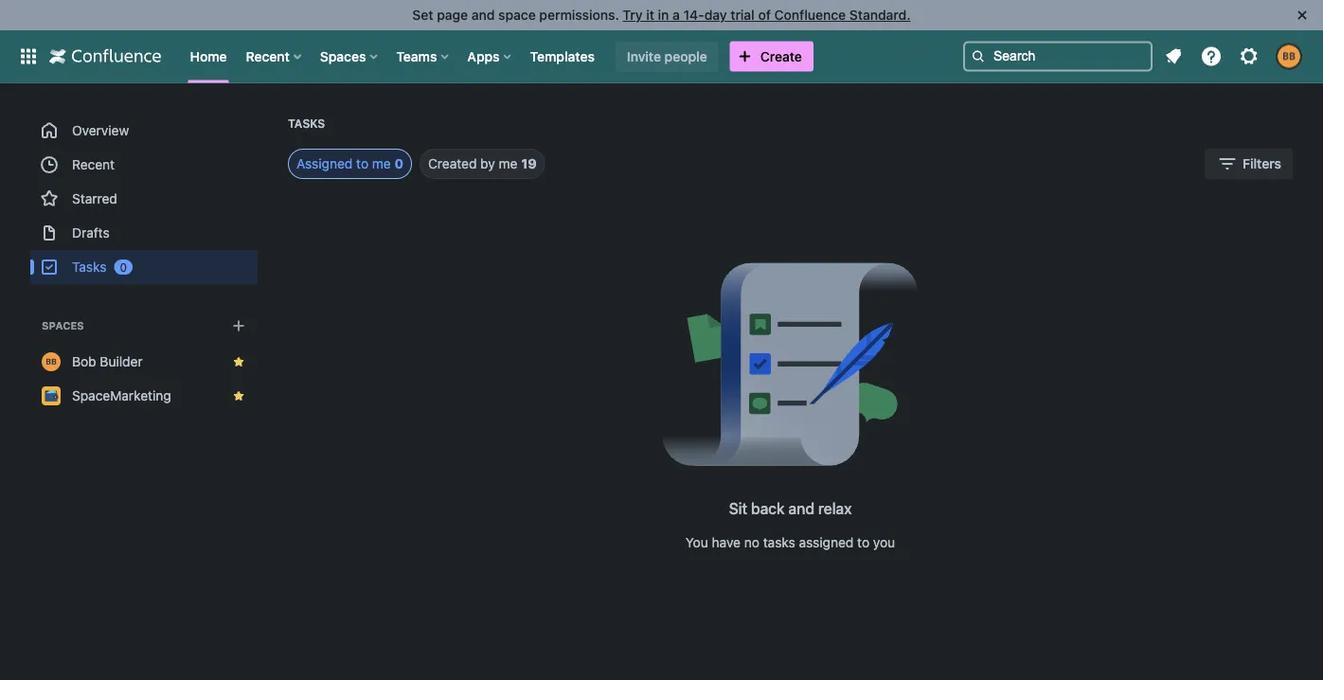 Task type: locate. For each thing, give the bounding box(es) containing it.
2 me from the left
[[499, 156, 518, 171]]

page
[[437, 7, 468, 23]]

0 horizontal spatial and
[[472, 7, 495, 23]]

1 vertical spatial recent
[[72, 157, 115, 172]]

search image
[[971, 49, 986, 64]]

me for by
[[499, 156, 518, 171]]

overview link
[[30, 114, 258, 148]]

1 horizontal spatial spaces
[[320, 48, 366, 64]]

create button
[[730, 41, 814, 72]]

create
[[760, 48, 802, 64]]

spaces button
[[314, 41, 385, 72]]

spacemarketing link
[[30, 379, 258, 413]]

1 horizontal spatial to
[[857, 535, 870, 550]]

and for page
[[472, 7, 495, 23]]

settings icon image
[[1238, 45, 1261, 68]]

bob builder link
[[30, 345, 258, 379]]

0 vertical spatial recent
[[246, 48, 290, 64]]

recent up starred
[[72, 157, 115, 172]]

tasks up assigned on the left of page
[[288, 117, 325, 130]]

group containing overview
[[30, 114, 258, 284]]

in
[[658, 7, 669, 23]]

to
[[356, 156, 369, 171], [857, 535, 870, 550]]

no
[[744, 535, 760, 550]]

tab list containing assigned to me
[[265, 149, 545, 179]]

spaces up bob
[[42, 320, 84, 332]]

0 horizontal spatial to
[[356, 156, 369, 171]]

and
[[472, 7, 495, 23], [789, 500, 815, 518]]

set
[[413, 7, 433, 23]]

1 vertical spatial and
[[789, 500, 815, 518]]

me right 'by'
[[499, 156, 518, 171]]

0 horizontal spatial recent
[[72, 157, 115, 172]]

0 vertical spatial spaces
[[320, 48, 366, 64]]

0 horizontal spatial me
[[372, 156, 391, 171]]

1 me from the left
[[372, 156, 391, 171]]

1 vertical spatial 0
[[120, 261, 127, 274]]

spaces
[[320, 48, 366, 64], [42, 320, 84, 332]]

and left relax
[[789, 500, 815, 518]]

1 horizontal spatial recent
[[246, 48, 290, 64]]

apps
[[467, 48, 500, 64]]

it
[[646, 7, 655, 23]]

0
[[395, 156, 404, 171], [120, 261, 127, 274]]

me right assigned on the left of page
[[372, 156, 391, 171]]

tasks down drafts
[[72, 259, 106, 275]]

to right assigned on the left of page
[[356, 156, 369, 171]]

me for to
[[372, 156, 391, 171]]

templates link
[[524, 41, 601, 72]]

and right page
[[472, 7, 495, 23]]

you
[[873, 535, 895, 550]]

spacemarketing
[[72, 388, 171, 404]]

tasks
[[288, 117, 325, 130], [72, 259, 106, 275]]

recent button
[[240, 41, 309, 72]]

recent inside dropdown button
[[246, 48, 290, 64]]

drafts link
[[30, 216, 258, 250]]

invite people button
[[616, 41, 719, 72]]

banner
[[0, 30, 1323, 83]]

1 vertical spatial spaces
[[42, 320, 84, 332]]

0 vertical spatial tasks
[[288, 117, 325, 130]]

1 horizontal spatial tasks
[[288, 117, 325, 130]]

created
[[428, 156, 477, 171]]

teams button
[[391, 41, 456, 72]]

0 left created
[[395, 156, 404, 171]]

try
[[623, 7, 643, 23]]

recent
[[246, 48, 290, 64], [72, 157, 115, 172]]

me
[[372, 156, 391, 171], [499, 156, 518, 171]]

builder
[[100, 354, 143, 369]]

0 horizontal spatial tasks
[[72, 259, 106, 275]]

1 horizontal spatial 0
[[395, 156, 404, 171]]

group
[[30, 114, 258, 284]]

confluence image
[[49, 45, 162, 68], [49, 45, 162, 68]]

tab list
[[265, 149, 545, 179]]

help icon image
[[1200, 45, 1223, 68]]

invite people
[[627, 48, 707, 64]]

unstar this space image
[[231, 388, 246, 404]]

0 vertical spatial and
[[472, 7, 495, 23]]

1 horizontal spatial me
[[499, 156, 518, 171]]

invite
[[627, 48, 661, 64]]

overview
[[72, 123, 129, 138]]

spaces inside popup button
[[320, 48, 366, 64]]

recent right home
[[246, 48, 290, 64]]

banner containing home
[[0, 30, 1323, 83]]

starred
[[72, 191, 117, 207]]

0 vertical spatial to
[[356, 156, 369, 171]]

recent link
[[30, 148, 258, 182]]

home
[[190, 48, 227, 64]]

to left you
[[857, 535, 870, 550]]

0 vertical spatial 0
[[395, 156, 404, 171]]

0 inside tab list
[[395, 156, 404, 171]]

0 down drafts link
[[120, 261, 127, 274]]

starred link
[[30, 182, 258, 216]]

0 horizontal spatial 0
[[120, 261, 127, 274]]

of
[[758, 7, 771, 23]]

1 horizontal spatial and
[[789, 500, 815, 518]]

spaces right recent dropdown button
[[320, 48, 366, 64]]

tasks inside group
[[72, 259, 106, 275]]

1 vertical spatial tasks
[[72, 259, 106, 275]]



Task type: vqa. For each thing, say whether or not it's contained in the screenshot.
Templates
yes



Task type: describe. For each thing, give the bounding box(es) containing it.
sit
[[729, 500, 747, 518]]

relax
[[818, 500, 852, 518]]

assigned
[[297, 156, 353, 171]]

templates
[[530, 48, 595, 64]]

unstar this space image
[[231, 354, 246, 369]]

create a space image
[[227, 315, 250, 337]]

permissions.
[[539, 7, 619, 23]]

you have no tasks assigned to you
[[686, 535, 895, 550]]

teams
[[396, 48, 437, 64]]

home link
[[184, 41, 233, 72]]

bob
[[72, 354, 96, 369]]

tasks
[[763, 535, 796, 550]]

trial
[[731, 7, 755, 23]]

try it in a 14-day trial of confluence standard. link
[[623, 7, 911, 23]]

1 vertical spatial to
[[857, 535, 870, 550]]

day
[[705, 7, 727, 23]]

appswitcher icon image
[[17, 45, 40, 68]]

confluence
[[775, 7, 846, 23]]

bob builder
[[72, 354, 143, 369]]

close image
[[1291, 4, 1314, 27]]

back
[[751, 500, 785, 518]]

assigned
[[799, 535, 854, 550]]

0 inside group
[[120, 261, 127, 274]]

global element
[[11, 30, 960, 83]]

recent inside group
[[72, 157, 115, 172]]

standard.
[[850, 7, 911, 23]]

to inside tab list
[[356, 156, 369, 171]]

sit back and relax
[[729, 500, 852, 518]]

filters button
[[1205, 149, 1293, 179]]

people
[[665, 48, 707, 64]]

by
[[480, 156, 495, 171]]

set page and space permissions. try it in a 14-day trial of confluence standard.
[[413, 7, 911, 23]]

apps button
[[462, 41, 519, 72]]

space
[[498, 7, 536, 23]]

Search field
[[963, 41, 1153, 72]]

19
[[521, 156, 537, 171]]

drafts
[[72, 225, 110, 241]]

have
[[712, 535, 741, 550]]

and for back
[[789, 500, 815, 518]]

a
[[673, 7, 680, 23]]

14-
[[684, 7, 705, 23]]

created by me 19
[[428, 156, 537, 171]]

filters
[[1243, 156, 1282, 171]]

assigned to me 0
[[297, 156, 404, 171]]

you
[[686, 535, 708, 550]]

notification icon image
[[1162, 45, 1185, 68]]

0 horizontal spatial spaces
[[42, 320, 84, 332]]



